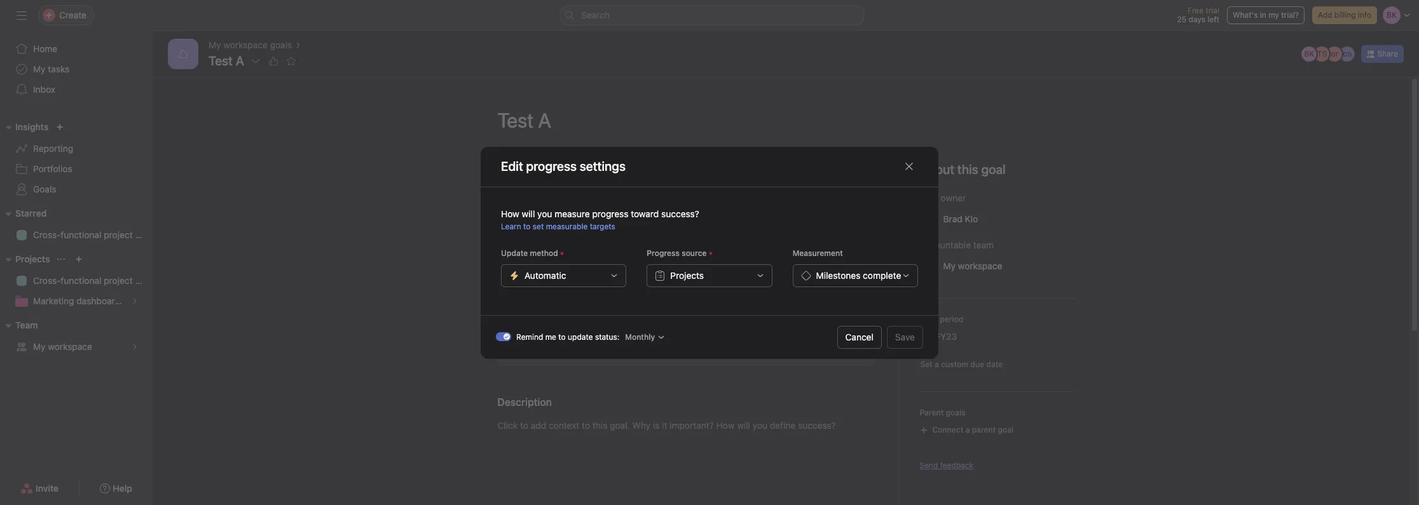 Task type: locate. For each thing, give the bounding box(es) containing it.
my
[[209, 39, 221, 50], [33, 64, 46, 74], [33, 342, 46, 352]]

to left set
[[524, 222, 531, 231]]

1 vertical spatial a
[[935, 360, 940, 370]]

projects button
[[0, 252, 50, 267], [647, 264, 773, 287]]

1 plan from the top
[[135, 230, 153, 240]]

to
[[524, 222, 531, 231], [559, 332, 566, 342]]

cross- down starred
[[33, 230, 61, 240]]

0 vertical spatial cross-
[[33, 230, 61, 240]]

targets
[[590, 222, 616, 231]]

starred
[[15, 208, 47, 219]]

1 vertical spatial connect
[[933, 426, 964, 435]]

my down team
[[33, 342, 46, 352]]

project
[[104, 230, 133, 240], [104, 275, 133, 286], [650, 331, 679, 342]]

connect a project
[[606, 331, 679, 342]]

my workspace goals
[[209, 39, 292, 50]]

send
[[920, 461, 939, 471]]

close this dialog image
[[905, 162, 915, 172]]

0 vertical spatial my
[[209, 39, 221, 50]]

project inside starred element
[[104, 230, 133, 240]]

connect inside connect a project button
[[606, 331, 641, 342]]

2 vertical spatial project
[[650, 331, 679, 342]]

projects down starred
[[15, 254, 50, 265]]

2 vertical spatial a
[[966, 426, 970, 435]]

trial?
[[1282, 10, 1300, 20]]

add billing info
[[1319, 10, 1372, 20]]

about this goal
[[920, 162, 1006, 177]]

0 vertical spatial goals
[[270, 39, 292, 50]]

this goal
[[958, 162, 1006, 177]]

projects button down required icon
[[647, 264, 773, 287]]

project inside button
[[650, 331, 679, 342]]

0 vertical spatial what's
[[1233, 10, 1259, 20]]

0 horizontal spatial connect
[[606, 331, 641, 342]]

plan inside starred element
[[135, 230, 153, 240]]

1 vertical spatial cross-functional project plan link
[[8, 271, 153, 291]]

0 vertical spatial plan
[[135, 230, 153, 240]]

0 vertical spatial to
[[524, 222, 531, 231]]

connect a parent goal button
[[914, 422, 1020, 440]]

workspace up show options image
[[223, 39, 268, 50]]

milestones
[[817, 270, 861, 281]]

cross- up the marketing
[[33, 275, 61, 286]]

1 functional from the top
[[61, 230, 101, 240]]

1 horizontal spatial workspace
[[223, 39, 268, 50]]

what's left in
[[1233, 10, 1259, 20]]

1 horizontal spatial projects
[[671, 270, 704, 281]]

1 vertical spatial project
[[104, 275, 133, 286]]

project right status:
[[650, 331, 679, 342]]

0 vertical spatial cross-functional project plan link
[[8, 225, 153, 246]]

what's up how
[[498, 160, 538, 174]]

milestones complete
[[817, 270, 902, 281]]

goals up the 0 likes. click to like this task image
[[270, 39, 292, 50]]

0 vertical spatial cross-functional project plan
[[33, 230, 153, 240]]

2 vertical spatial my
[[33, 342, 46, 352]]

days
[[1189, 15, 1206, 24]]

automatic button
[[501, 264, 627, 287]]

cross-functional project plan up dashboards on the bottom of the page
[[33, 275, 153, 286]]

period
[[940, 315, 964, 324]]

set a custom due date button
[[918, 359, 1006, 372]]

goal
[[920, 193, 939, 204]]

cross-functional project plan link up projects 'element'
[[8, 225, 153, 246]]

edit progress settings dialog
[[481, 147, 939, 359]]

a left parent
[[966, 426, 970, 435]]

workspace for my workspace
[[48, 342, 92, 352]]

workspace inside my workspace goals link
[[223, 39, 268, 50]]

1 horizontal spatial goals
[[946, 408, 966, 418]]

2 cross- from the top
[[33, 275, 61, 286]]

2 horizontal spatial a
[[966, 426, 970, 435]]

projects button down starred dropdown button
[[0, 252, 50, 267]]

0 vertical spatial project
[[104, 230, 133, 240]]

1 vertical spatial functional
[[61, 275, 101, 286]]

2 cross-functional project plan from the top
[[33, 275, 153, 286]]

method
[[530, 248, 558, 258]]

connect for connect a project
[[606, 331, 641, 342]]

marketing dashboards link
[[8, 291, 145, 312]]

me
[[546, 332, 557, 342]]

add billing info button
[[1313, 6, 1378, 24]]

billing
[[1335, 10, 1357, 20]]

1 vertical spatial what's
[[498, 160, 538, 174]]

projects button inside 'element'
[[0, 252, 50, 267]]

project down goals "link"
[[104, 230, 133, 240]]

workspace
[[223, 39, 268, 50], [48, 342, 92, 352]]

cross-functional project plan down goals "link"
[[33, 230, 153, 240]]

project up dashboards on the bottom of the page
[[104, 275, 133, 286]]

1 cross- from the top
[[33, 230, 61, 240]]

0 horizontal spatial projects button
[[0, 252, 50, 267]]

my workspace goals link
[[209, 38, 292, 52]]

a right status:
[[643, 331, 648, 342]]

0 horizontal spatial a
[[643, 331, 648, 342]]

1 vertical spatial to
[[559, 332, 566, 342]]

1 cross-functional project plan from the top
[[33, 230, 153, 240]]

1 vertical spatial cross-
[[33, 275, 61, 286]]

parent goals
[[920, 408, 966, 418]]

1 vertical spatial plan
[[135, 275, 153, 286]]

my for my workspace
[[33, 342, 46, 352]]

portfolios
[[33, 163, 72, 174]]

cross-functional project plan link up marketing dashboards in the bottom left of the page
[[8, 271, 153, 291]]

in
[[1261, 10, 1267, 20]]

switch
[[496, 332, 511, 341]]

my up test a
[[209, 39, 221, 50]]

parent
[[972, 426, 996, 435]]

test a
[[209, 53, 244, 68]]

what's in my trial? button
[[1228, 6, 1305, 24]]

cross- inside starred element
[[33, 230, 61, 240]]

cross-functional project plan
[[33, 230, 153, 240], [33, 275, 153, 286]]

to right me
[[559, 332, 566, 342]]

share button
[[1362, 45, 1405, 63]]

to inside 'how will you measure progress toward success? learn to set measurable targets'
[[524, 222, 531, 231]]

my left tasks
[[33, 64, 46, 74]]

plan
[[135, 230, 153, 240], [135, 275, 153, 286]]

1 cross-functional project plan link from the top
[[8, 225, 153, 246]]

a
[[643, 331, 648, 342], [935, 360, 940, 370], [966, 426, 970, 435]]

projects element
[[0, 248, 153, 314]]

1 horizontal spatial to
[[559, 332, 566, 342]]

what's in my trial?
[[1233, 10, 1300, 20]]

measure
[[555, 208, 590, 219]]

update
[[568, 332, 593, 342]]

free trial 25 days left
[[1178, 6, 1220, 24]]

connect
[[606, 331, 641, 342], [933, 426, 964, 435]]

team
[[974, 240, 994, 251]]

home
[[33, 43, 57, 54]]

invite button
[[12, 478, 67, 501]]

0 horizontal spatial to
[[524, 222, 531, 231]]

what's for what's the status?
[[498, 160, 538, 174]]

hide sidebar image
[[17, 10, 27, 20]]

workspace down the marketing dashboards "link"
[[48, 342, 92, 352]]

0 vertical spatial a
[[643, 331, 648, 342]]

1 horizontal spatial connect
[[933, 426, 964, 435]]

connect inside "connect a parent goal" button
[[933, 426, 964, 435]]

0 horizontal spatial projects
[[15, 254, 50, 265]]

marketing
[[33, 296, 74, 307]]

1 vertical spatial cross-functional project plan
[[33, 275, 153, 286]]

progress source
[[647, 248, 707, 258]]

2 cross-functional project plan link from the top
[[8, 271, 153, 291]]

learn
[[501, 222, 521, 231]]

how
[[501, 208, 520, 219]]

2 plan from the top
[[135, 275, 153, 286]]

cross-functional project plan link
[[8, 225, 153, 246], [8, 271, 153, 291]]

projects inside edit progress settings dialog
[[671, 270, 704, 281]]

project inside 'element'
[[104, 275, 133, 286]]

1 vertical spatial my
[[33, 64, 46, 74]]

what's for what's in my trial?
[[1233, 10, 1259, 20]]

cross-functional project plan link inside projects 'element'
[[8, 271, 153, 291]]

my for my workspace goals
[[209, 39, 221, 50]]

measurement
[[793, 248, 843, 258]]

0.00%
[[514, 247, 552, 261]]

0 vertical spatial projects
[[15, 254, 50, 265]]

feedback
[[941, 461, 974, 471]]

1 vertical spatial projects
[[671, 270, 704, 281]]

0 vertical spatial functional
[[61, 230, 101, 240]]

measurable
[[546, 222, 588, 231]]

1 vertical spatial workspace
[[48, 342, 92, 352]]

reporting link
[[8, 139, 145, 159]]

goals up "connect a parent goal" button
[[946, 408, 966, 418]]

remind
[[517, 332, 543, 342]]

workspace inside my workspace link
[[48, 342, 92, 352]]

0 horizontal spatial goals
[[270, 39, 292, 50]]

projects down source in the left of the page
[[671, 270, 704, 281]]

1 horizontal spatial a
[[935, 360, 940, 370]]

0 horizontal spatial workspace
[[48, 342, 92, 352]]

0 horizontal spatial what's
[[498, 160, 538, 174]]

2 functional from the top
[[61, 275, 101, 286]]

cross-
[[33, 230, 61, 240], [33, 275, 61, 286]]

functional down goals "link"
[[61, 230, 101, 240]]

no projects connected
[[582, 250, 664, 260]]

0 vertical spatial connect
[[606, 331, 641, 342]]

ts
[[1318, 49, 1328, 59]]

project for 'cross-functional project plan' link in the projects 'element'
[[104, 275, 133, 286]]

projects
[[15, 254, 50, 265], [671, 270, 704, 281]]

required image
[[707, 250, 715, 257]]

add
[[1319, 10, 1333, 20]]

status:
[[595, 332, 620, 342]]

or
[[1332, 49, 1339, 59]]

automatic
[[525, 270, 566, 281]]

functional up marketing dashboards in the bottom left of the page
[[61, 275, 101, 286]]

0 vertical spatial workspace
[[223, 39, 268, 50]]

cancel button
[[838, 326, 882, 349]]

1 horizontal spatial what's
[[1233, 10, 1259, 20]]

left
[[1208, 15, 1220, 24]]

what's
[[1233, 10, 1259, 20], [498, 160, 538, 174]]

my inside teams element
[[33, 342, 46, 352]]

a right set
[[935, 360, 940, 370]]

show options image
[[251, 56, 261, 66]]

required image
[[558, 250, 566, 257]]

inbox
[[33, 84, 55, 95]]

my inside global element
[[33, 64, 46, 74]]

team button
[[0, 318, 38, 333]]

what's inside the what's in my trial? button
[[1233, 10, 1259, 20]]



Task type: describe. For each thing, give the bounding box(es) containing it.
set
[[533, 222, 544, 231]]

plan inside projects 'element'
[[135, 275, 153, 286]]

save button
[[887, 326, 924, 349]]

progress settings
[[526, 159, 626, 174]]

goals link
[[8, 179, 145, 200]]

about
[[920, 162, 955, 177]]

teams element
[[0, 314, 153, 360]]

how will you measure progress toward success? learn to set measurable targets
[[501, 208, 700, 231]]

remind me to update status:
[[517, 332, 620, 342]]

custom
[[942, 360, 969, 370]]

1 vertical spatial goals
[[946, 408, 966, 418]]

cross-functional project plan link inside starred element
[[8, 225, 153, 246]]

what's the status?
[[498, 160, 605, 174]]

no
[[582, 250, 592, 260]]

home link
[[8, 39, 145, 59]]

starred element
[[0, 202, 153, 248]]

marketing dashboards
[[33, 296, 125, 307]]

my for my tasks
[[33, 64, 46, 74]]

tasks
[[48, 64, 70, 74]]

connect for connect a parent goal
[[933, 426, 964, 435]]

update method
[[501, 248, 558, 258]]

share
[[1378, 49, 1399, 59]]

update
[[501, 248, 528, 258]]

edit
[[501, 159, 523, 174]]

project for 'cross-functional project plan' link within starred element
[[104, 230, 133, 240]]

you
[[538, 208, 552, 219]]

dashboards
[[76, 296, 125, 307]]

set
[[921, 360, 933, 370]]

search
[[581, 10, 610, 20]]

insights button
[[0, 120, 49, 135]]

cancel
[[846, 332, 874, 343]]

functional inside starred element
[[61, 230, 101, 240]]

edit progress settings
[[501, 159, 626, 174]]

owner
[[941, 193, 966, 204]]

insights
[[15, 122, 49, 132]]

Goal name text field
[[488, 97, 1075, 143]]

trial
[[1206, 6, 1220, 15]]

my workspace
[[33, 342, 92, 352]]

connect a project button
[[585, 325, 687, 348]]

my workspace link
[[8, 337, 145, 358]]

accountable team
[[920, 240, 994, 251]]

description
[[498, 397, 552, 408]]

0 likes. click to like this task image
[[268, 56, 279, 66]]

milestones complete button
[[793, 264, 919, 287]]

time period
[[920, 315, 964, 324]]

cross-functional project plan inside starred element
[[33, 230, 153, 240]]

switch inside edit progress settings dialog
[[496, 332, 511, 341]]

bk
[[1305, 49, 1315, 59]]

cross- inside projects 'element'
[[33, 275, 61, 286]]

info
[[1359, 10, 1372, 20]]

a for project
[[643, 331, 648, 342]]

will
[[522, 208, 535, 219]]

projects inside 'element'
[[15, 254, 50, 265]]

portfolios link
[[8, 159, 145, 179]]

accountable
[[920, 240, 971, 251]]

25
[[1178, 15, 1187, 24]]

global element
[[0, 31, 153, 108]]

progress
[[593, 208, 629, 219]]

a for custom
[[935, 360, 940, 370]]

parent
[[920, 408, 944, 418]]

inbox link
[[8, 80, 145, 100]]

goal owner
[[920, 193, 966, 204]]

date
[[987, 360, 1003, 370]]

my tasks link
[[8, 59, 145, 80]]

toward success?
[[631, 208, 700, 219]]

save
[[896, 332, 915, 343]]

add to starred image
[[286, 56, 296, 66]]

time
[[920, 315, 938, 324]]

complete
[[863, 270, 902, 281]]

monthly
[[626, 332, 655, 342]]

learn to set measurable targets link
[[501, 222, 616, 231]]

team
[[15, 320, 38, 331]]

send feedback link
[[920, 461, 974, 472]]

reporting
[[33, 143, 73, 154]]

cross-functional project plan inside projects 'element'
[[33, 275, 153, 286]]

workspace for my workspace goals
[[223, 39, 268, 50]]

due
[[971, 360, 985, 370]]

goals
[[33, 184, 56, 195]]

set a custom due date
[[921, 360, 1003, 370]]

goal
[[998, 426, 1014, 435]]

functional inside projects 'element'
[[61, 275, 101, 286]]

1 horizontal spatial projects button
[[647, 264, 773, 287]]

a for parent
[[966, 426, 970, 435]]

search list box
[[560, 5, 865, 25]]

insights element
[[0, 116, 153, 202]]

projects
[[594, 250, 624, 260]]

invite
[[36, 483, 59, 494]]

my
[[1269, 10, 1280, 20]]



Task type: vqa. For each thing, say whether or not it's contained in the screenshot.
Mark complete image within Investors are demanding we finish the project soon!! cell Task name text field
no



